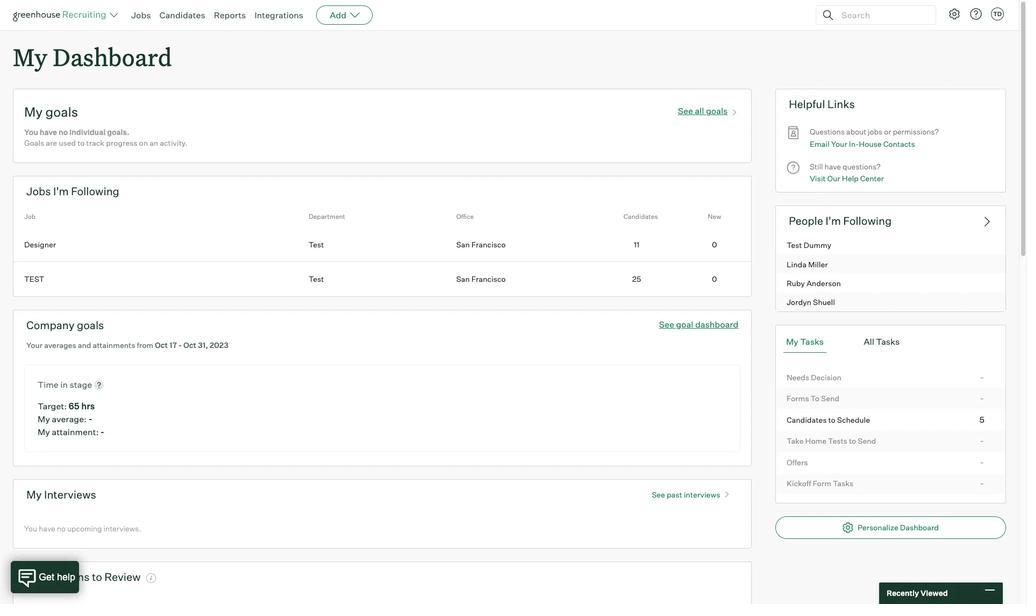 Task type: describe. For each thing, give the bounding box(es) containing it.
offers
[[787, 458, 808, 467]]

contacts
[[884, 139, 916, 148]]

see past interviews
[[652, 490, 721, 499]]

to
[[811, 394, 820, 403]]

interviews
[[44, 488, 96, 502]]

have for help
[[825, 162, 841, 171]]

francisco for 25
[[472, 274, 506, 284]]

add button
[[316, 5, 373, 25]]

td button
[[989, 5, 1007, 23]]

see for my interviews
[[652, 490, 665, 499]]

dashboard for my dashboard
[[53, 41, 172, 73]]

links
[[828, 97, 855, 111]]

questions about jobs or permissions? email your in-house contacts
[[810, 127, 939, 148]]

my tasks button
[[784, 331, 827, 353]]

tests
[[829, 436, 848, 446]]

2 vertical spatial have
[[39, 524, 55, 533]]

from
[[137, 340, 153, 350]]

still have questions? visit our help center
[[810, 162, 884, 183]]

65
[[69, 401, 80, 412]]

have for goals
[[40, 128, 57, 137]]

people
[[789, 214, 824, 227]]

schedule
[[838, 415, 871, 424]]

shuell
[[813, 298, 836, 307]]

interviews.
[[104, 524, 141, 533]]

email your in-house contacts link
[[810, 138, 916, 150]]

take
[[787, 436, 804, 446]]

needs
[[787, 373, 810, 382]]

forms
[[787, 394, 809, 403]]

averages
[[44, 340, 76, 350]]

help
[[842, 174, 859, 183]]

no for individual
[[59, 128, 68, 137]]

helpful
[[789, 97, 826, 111]]

ruby anderson
[[787, 279, 841, 288]]

Search text field
[[839, 7, 926, 23]]

san for 11
[[456, 240, 470, 249]]

my for my dashboard
[[13, 41, 47, 73]]

greenhouse recruiting image
[[13, 9, 110, 22]]

test
[[24, 274, 44, 284]]

goals
[[24, 138, 44, 148]]

new
[[708, 213, 722, 221]]

my for my goals
[[24, 104, 43, 120]]

stage
[[70, 379, 92, 390]]

goals for my goals
[[45, 104, 78, 120]]

individual
[[69, 128, 106, 137]]

31,
[[198, 340, 208, 350]]

in
[[60, 379, 68, 390]]

jobs for jobs link
[[131, 10, 151, 20]]

integrations
[[255, 10, 304, 20]]

kickoff
[[787, 479, 812, 488]]

all tasks
[[864, 336, 900, 347]]

anderson
[[807, 279, 841, 288]]

jobs for jobs i'm following
[[26, 185, 51, 198]]

miller
[[809, 260, 828, 269]]

to inside the you have no individual goals. goals are used to track progress on an activity.
[[78, 138, 85, 148]]

recently
[[887, 589, 919, 598]]

applications to review
[[26, 570, 141, 584]]

1 horizontal spatial candidates
[[624, 213, 658, 221]]

1 oct from the left
[[155, 340, 168, 350]]

attainments
[[93, 340, 135, 350]]

you for you have no upcoming interviews.
[[24, 524, 37, 533]]

i'm for jobs
[[53, 185, 69, 198]]

my dashboard
[[13, 41, 172, 73]]

an
[[150, 138, 158, 148]]

goal
[[676, 319, 694, 330]]

17
[[169, 340, 177, 350]]

candidates to schedule
[[787, 415, 871, 424]]

see past interviews link
[[647, 485, 739, 499]]

track
[[86, 138, 104, 148]]

see for my goals
[[678, 105, 693, 116]]

target:
[[38, 401, 67, 412]]

forms to send
[[787, 394, 840, 403]]

2023
[[210, 340, 229, 350]]

see goal dashboard link
[[659, 319, 739, 330]]

td
[[994, 10, 1002, 18]]

upcoming
[[67, 524, 102, 533]]

center
[[861, 174, 884, 183]]

configure image
[[949, 8, 961, 20]]

i'm for people
[[826, 214, 841, 227]]

company
[[26, 318, 75, 332]]

visit
[[810, 174, 826, 183]]

see all goals link
[[678, 103, 741, 116]]

tab list containing my tasks
[[784, 331, 999, 353]]

personalize dashboard
[[858, 523, 939, 532]]

linda miller
[[787, 260, 828, 269]]

25
[[633, 274, 641, 284]]

our
[[828, 174, 841, 183]]

activity.
[[160, 138, 188, 148]]

0 for 25
[[712, 274, 717, 284]]

dummy
[[804, 241, 832, 250]]

see goal dashboard
[[659, 319, 739, 330]]

1 horizontal spatial send
[[858, 436, 877, 446]]

san for 25
[[456, 274, 470, 284]]

following for jobs i'm following
[[71, 185, 119, 198]]

still
[[810, 162, 823, 171]]



Task type: vqa. For each thing, say whether or not it's contained in the screenshot.
'have' in the You have no individual goals. Goals are used to track progress on an activity.
yes



Task type: locate. For each thing, give the bounding box(es) containing it.
dashboard
[[53, 41, 172, 73], [901, 523, 939, 532]]

san francisco for 25
[[456, 274, 506, 284]]

1 horizontal spatial oct
[[184, 340, 196, 350]]

helpful links
[[789, 97, 855, 111]]

see left goal
[[659, 319, 675, 330]]

have inside still have questions? visit our help center
[[825, 162, 841, 171]]

to up take home tests to send
[[829, 415, 836, 424]]

2 san from the top
[[456, 274, 470, 284]]

designer link
[[13, 227, 309, 262]]

have up are
[[40, 128, 57, 137]]

1 san from the top
[[456, 240, 470, 249]]

attainment:
[[52, 427, 99, 438]]

0 up dashboard
[[712, 274, 717, 284]]

following up test dummy link
[[844, 214, 892, 227]]

have down my interviews
[[39, 524, 55, 533]]

your left in-
[[832, 139, 848, 148]]

reports
[[214, 10, 246, 20]]

ruby
[[787, 279, 805, 288]]

dashboard inside 'link'
[[901, 523, 939, 532]]

jobs up job
[[26, 185, 51, 198]]

0 horizontal spatial candidates
[[160, 10, 205, 20]]

goals.
[[107, 128, 129, 137]]

jobs
[[131, 10, 151, 20], [26, 185, 51, 198]]

your averages and attainments from oct 17 - oct 31, 2023
[[26, 340, 229, 350]]

no left upcoming
[[57, 524, 66, 533]]

have inside the you have no individual goals. goals are used to track progress on an activity.
[[40, 128, 57, 137]]

2 horizontal spatial candidates
[[787, 415, 827, 424]]

candidates down forms to send
[[787, 415, 827, 424]]

send
[[822, 394, 840, 403], [858, 436, 877, 446]]

0 vertical spatial send
[[822, 394, 840, 403]]

goals for company goals
[[77, 318, 104, 332]]

linda miller link
[[776, 254, 1006, 273]]

0 for 11
[[712, 240, 717, 249]]

0 horizontal spatial jobs
[[26, 185, 51, 198]]

1 vertical spatial see
[[659, 319, 675, 330]]

2 vertical spatial candidates
[[787, 415, 827, 424]]

0 horizontal spatial your
[[26, 340, 43, 350]]

following down track
[[71, 185, 119, 198]]

form
[[813, 479, 832, 488]]

send down schedule
[[858, 436, 877, 446]]

home
[[806, 436, 827, 446]]

1 san francisco from the top
[[456, 240, 506, 249]]

oct left 17
[[155, 340, 168, 350]]

on
[[139, 138, 148, 148]]

to down individual
[[78, 138, 85, 148]]

1 vertical spatial no
[[57, 524, 66, 533]]

tasks for my tasks
[[801, 336, 824, 347]]

1 horizontal spatial i'm
[[826, 214, 841, 227]]

1 vertical spatial send
[[858, 436, 877, 446]]

are
[[46, 138, 57, 148]]

add
[[330, 10, 347, 20]]

my
[[13, 41, 47, 73], [24, 104, 43, 120], [787, 336, 799, 347], [38, 414, 50, 425], [38, 427, 50, 438], [26, 488, 42, 502]]

0 link up dashboard
[[678, 262, 752, 296]]

0 horizontal spatial oct
[[155, 340, 168, 350]]

no for upcoming
[[57, 524, 66, 533]]

1 vertical spatial francisco
[[472, 274, 506, 284]]

1 horizontal spatial jobs
[[131, 10, 151, 20]]

candidates up 11 link in the top right of the page
[[624, 213, 658, 221]]

candidates right jobs link
[[160, 10, 205, 20]]

0 vertical spatial have
[[40, 128, 57, 137]]

1 vertical spatial san francisco
[[456, 274, 506, 284]]

people i'm following
[[789, 214, 892, 227]]

dashboard for personalize dashboard
[[901, 523, 939, 532]]

oct left 31,
[[184, 340, 196, 350]]

needs decision
[[787, 373, 842, 382]]

1 horizontal spatial tasks
[[833, 479, 854, 488]]

0 horizontal spatial i'm
[[53, 185, 69, 198]]

office
[[456, 213, 474, 221]]

2 oct from the left
[[184, 340, 196, 350]]

0 vertical spatial jobs
[[131, 10, 151, 20]]

following
[[71, 185, 119, 198], [844, 214, 892, 227]]

to right "tests"
[[849, 436, 857, 446]]

1 you from the top
[[24, 128, 38, 137]]

0 vertical spatial following
[[71, 185, 119, 198]]

dashboard right personalize
[[901, 523, 939, 532]]

jordyn shuell
[[787, 298, 836, 307]]

all
[[864, 336, 875, 347]]

no up used
[[59, 128, 68, 137]]

or
[[885, 127, 892, 136]]

test dummy
[[787, 241, 832, 250]]

san
[[456, 240, 470, 249], [456, 274, 470, 284]]

see
[[678, 105, 693, 116], [659, 319, 675, 330], [652, 490, 665, 499]]

test for 11
[[309, 240, 324, 249]]

2 0 from the top
[[712, 274, 717, 284]]

your down company
[[26, 340, 43, 350]]

you for you have no individual goals. goals are used to track progress on an activity.
[[24, 128, 38, 137]]

candidates for candidates to schedule
[[787, 415, 827, 424]]

send right to
[[822, 394, 840, 403]]

0
[[712, 240, 717, 249], [712, 274, 717, 284]]

my for my tasks
[[787, 336, 799, 347]]

2 san francisco from the top
[[456, 274, 506, 284]]

1 vertical spatial have
[[825, 162, 841, 171]]

0 down new
[[712, 240, 717, 249]]

jobs left candidates link
[[131, 10, 151, 20]]

0 horizontal spatial tasks
[[801, 336, 824, 347]]

house
[[859, 139, 882, 148]]

you up goals
[[24, 128, 38, 137]]

5
[[980, 414, 985, 425]]

company goals
[[26, 318, 104, 332]]

test
[[309, 240, 324, 249], [787, 241, 802, 250], [309, 274, 324, 284]]

0 link
[[678, 227, 752, 262], [678, 262, 752, 296]]

1 francisco from the top
[[472, 240, 506, 249]]

2 francisco from the top
[[472, 274, 506, 284]]

you inside the you have no individual goals. goals are used to track progress on an activity.
[[24, 128, 38, 137]]

1 vertical spatial i'm
[[826, 214, 841, 227]]

2 horizontal spatial tasks
[[877, 336, 900, 347]]

0 vertical spatial candidates
[[160, 10, 205, 20]]

1 vertical spatial dashboard
[[901, 523, 939, 532]]

in-
[[849, 139, 859, 148]]

1 vertical spatial candidates
[[624, 213, 658, 221]]

test for 25
[[309, 274, 324, 284]]

tab list
[[784, 331, 999, 353]]

goals right all
[[706, 105, 728, 116]]

personalize
[[858, 523, 899, 532]]

personalize dashboard link
[[776, 516, 1007, 539]]

see for company goals
[[659, 319, 675, 330]]

1 vertical spatial 0
[[712, 274, 717, 284]]

candidates for candidates link
[[160, 10, 205, 20]]

0 horizontal spatial dashboard
[[53, 41, 172, 73]]

no
[[59, 128, 68, 137], [57, 524, 66, 533]]

2 you from the top
[[24, 524, 37, 533]]

1 vertical spatial jobs
[[26, 185, 51, 198]]

0 vertical spatial see
[[678, 105, 693, 116]]

decision
[[811, 373, 842, 382]]

0 vertical spatial 0
[[712, 240, 717, 249]]

1 horizontal spatial following
[[844, 214, 892, 227]]

dashboard down jobs link
[[53, 41, 172, 73]]

goals up used
[[45, 104, 78, 120]]

used
[[59, 138, 76, 148]]

test dummy link
[[776, 236, 1006, 254]]

oct
[[155, 340, 168, 350], [184, 340, 196, 350]]

1 0 from the top
[[712, 240, 717, 249]]

no inside the you have no individual goals. goals are used to track progress on an activity.
[[59, 128, 68, 137]]

i'm down used
[[53, 185, 69, 198]]

have up our
[[825, 162, 841, 171]]

0 link for 11
[[678, 227, 752, 262]]

td button
[[992, 8, 1004, 20]]

0 vertical spatial your
[[832, 139, 848, 148]]

you down my interviews
[[24, 524, 37, 533]]

0 horizontal spatial following
[[71, 185, 119, 198]]

0 link down new
[[678, 227, 752, 262]]

my interviews
[[26, 488, 96, 502]]

my for my interviews
[[26, 488, 42, 502]]

reports link
[[214, 10, 246, 20]]

2 0 link from the top
[[678, 262, 752, 296]]

0 vertical spatial i'm
[[53, 185, 69, 198]]

jobs i'm following
[[26, 185, 119, 198]]

1 vertical spatial following
[[844, 214, 892, 227]]

to left review on the left bottom
[[92, 570, 102, 584]]

san francisco for 11
[[456, 240, 506, 249]]

following for people i'm following
[[844, 214, 892, 227]]

see all goals
[[678, 105, 728, 116]]

1 vertical spatial your
[[26, 340, 43, 350]]

average:
[[52, 414, 87, 425]]

tasks right 'form'
[[833, 479, 854, 488]]

0 vertical spatial francisco
[[472, 240, 506, 249]]

viewed
[[921, 589, 948, 598]]

0 vertical spatial san francisco
[[456, 240, 506, 249]]

0 horizontal spatial send
[[822, 394, 840, 403]]

have
[[40, 128, 57, 137], [825, 162, 841, 171], [39, 524, 55, 533]]

review
[[105, 570, 141, 584]]

applications
[[26, 570, 90, 584]]

0 vertical spatial no
[[59, 128, 68, 137]]

1 horizontal spatial your
[[832, 139, 848, 148]]

job
[[24, 213, 36, 221]]

1 vertical spatial you
[[24, 524, 37, 533]]

11 link
[[604, 227, 678, 262]]

my inside button
[[787, 336, 799, 347]]

see left "past"
[[652, 490, 665, 499]]

time in
[[38, 379, 70, 390]]

san francisco
[[456, 240, 506, 249], [456, 274, 506, 284]]

jordyn shuell link
[[776, 292, 1006, 311]]

0 vertical spatial san
[[456, 240, 470, 249]]

goals up and
[[77, 318, 104, 332]]

i'm
[[53, 185, 69, 198], [826, 214, 841, 227]]

francisco
[[472, 240, 506, 249], [472, 274, 506, 284]]

questions?
[[843, 162, 881, 171]]

my goals
[[24, 104, 78, 120]]

1 0 link from the top
[[678, 227, 752, 262]]

1 horizontal spatial dashboard
[[901, 523, 939, 532]]

francisco for 11
[[472, 240, 506, 249]]

2 vertical spatial see
[[652, 490, 665, 499]]

integrations link
[[255, 10, 304, 20]]

test link
[[13, 262, 309, 296]]

0 vertical spatial you
[[24, 128, 38, 137]]

11
[[634, 240, 640, 249]]

0 link for 25
[[678, 262, 752, 296]]

1 vertical spatial san
[[456, 274, 470, 284]]

you have no individual goals. goals are used to track progress on an activity.
[[24, 128, 188, 148]]

0 vertical spatial dashboard
[[53, 41, 172, 73]]

past
[[667, 490, 683, 499]]

i'm right people
[[826, 214, 841, 227]]

tasks for all tasks
[[877, 336, 900, 347]]

take home tests to send
[[787, 436, 877, 446]]

you have no upcoming interviews.
[[24, 524, 141, 533]]

see left all
[[678, 105, 693, 116]]

email
[[810, 139, 830, 148]]

dashboard
[[696, 319, 739, 330]]

visit our help center link
[[810, 173, 884, 185]]

tasks right "all" at the right bottom of the page
[[877, 336, 900, 347]]

tasks up needs decision
[[801, 336, 824, 347]]

your inside the questions about jobs or permissions? email your in-house contacts
[[832, 139, 848, 148]]

time
[[38, 379, 59, 390]]

ruby anderson link
[[776, 273, 1006, 292]]



